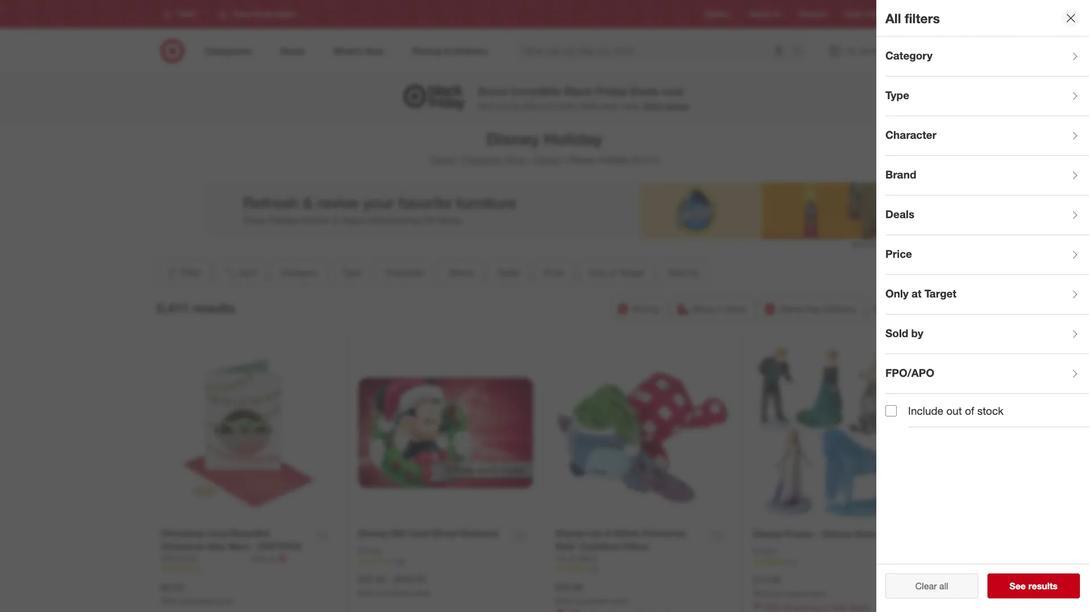 Task type: describe. For each thing, give the bounding box(es) containing it.
target circle link
[[844, 9, 882, 19]]

by inside all filters dialog
[[912, 327, 924, 340]]

all filters dialog
[[877, 0, 1090, 613]]

christmas inside disney lilo & stitch christmas kids' cuddleez pillow
[[642, 528, 686, 540]]

search button
[[787, 39, 814, 66]]

papyrus inside christmas card beautiful christmas star wars - papyrus
[[259, 541, 301, 553]]

0 vertical spatial at
[[610, 267, 617, 279]]

online for $14.99
[[807, 590, 825, 599]]

target link
[[430, 154, 455, 166]]

clear all button
[[886, 574, 979, 599]]

disney lilo & stitch christmas kids' cuddleez pillow
[[556, 528, 686, 553]]

pillow
[[623, 541, 649, 553]]

new
[[563, 101, 578, 111]]

new
[[252, 554, 268, 564]]

of
[[965, 405, 975, 418]]

0 vertical spatial by
[[689, 267, 699, 279]]

delivery)
[[461, 528, 498, 540]]

(5,411)
[[632, 154, 660, 166]]

stores
[[916, 10, 935, 18]]

character shop link
[[462, 154, 526, 166]]

redcard
[[799, 10, 826, 18]]

sort button
[[214, 260, 267, 285]]

book
[[851, 603, 869, 613]]

0 horizontal spatial only at target
[[589, 267, 645, 279]]

weekly ad link
[[749, 9, 781, 19]]

0 horizontal spatial disney link
[[358, 546, 382, 557]]

disney up "advertisement" region
[[534, 154, 561, 166]]

1 horizontal spatial type button
[[886, 77, 1090, 116]]

1 / from the left
[[457, 154, 460, 166]]

0 horizontal spatial type button
[[332, 260, 371, 285]]

see results button
[[988, 574, 1080, 599]]

week.
[[621, 101, 641, 111]]

$29.99
[[556, 582, 583, 593]]

sort
[[240, 267, 257, 279]]

score
[[478, 85, 508, 98]]

at inside new at ¬
[[270, 554, 277, 564]]

christmas card beautiful christmas star wars - papyrus
[[161, 528, 301, 553]]

each
[[601, 101, 618, 111]]

when for $29.99
[[556, 597, 574, 606]]

in
[[717, 304, 724, 315]]

lilo & stitch link
[[556, 554, 598, 565]]

0 horizontal spatial stitch
[[578, 554, 598, 564]]

save
[[478, 101, 495, 111]]

1 horizontal spatial disney link
[[534, 154, 561, 166]]

new at ¬
[[252, 554, 286, 565]]

disney gift card (email delivery)
[[358, 528, 498, 540]]

at inside all filters dialog
[[912, 287, 922, 300]]

disney up $25.00
[[358, 546, 382, 556]]

17 link
[[753, 558, 929, 568]]

sponsored
[[852, 240, 885, 248]]

store
[[726, 304, 747, 315]]

same day delivery button
[[759, 297, 864, 322]]

clear
[[916, 581, 937, 592]]

top
[[509, 101, 520, 111]]

results for see results
[[1029, 581, 1058, 592]]

5,411 results
[[157, 300, 235, 316]]

target up pickup button
[[620, 267, 645, 279]]

disney frozen - disney store link
[[753, 528, 878, 541]]

same day delivery
[[780, 304, 857, 315]]

kids'
[[556, 541, 577, 553]]

target inside disney holiday target / character shop / disney / disney holiday (5,411)
[[430, 154, 455, 166]]

0 horizontal spatial character button
[[376, 260, 435, 285]]

sold by inside all filters dialog
[[886, 327, 924, 340]]

1 vertical spatial sold by button
[[886, 315, 1090, 355]]

disney inside disney lilo & stitch christmas kids' cuddleez pillow
[[556, 528, 585, 540]]

wars
[[228, 541, 250, 553]]

one
[[795, 603, 808, 613]]

delivery
[[824, 304, 857, 315]]

disney holiday target / character shop / disney / disney holiday (5,411)
[[430, 129, 660, 166]]

2 vertical spatial &
[[571, 554, 576, 564]]

1 vertical spatial category button
[[271, 260, 328, 285]]

2 horizontal spatial -
[[817, 529, 820, 540]]

- inside $25.00 - $500.00 when purchased online
[[388, 574, 392, 586]]

$14.99 when purchased online
[[753, 575, 825, 599]]

disney up character shop link
[[487, 129, 540, 149]]

star
[[208, 541, 226, 553]]

disney left 'gift'
[[358, 528, 388, 540]]

filter
[[181, 267, 201, 279]]

1 vertical spatial holiday
[[599, 154, 629, 166]]

papyrus link
[[161, 554, 249, 565]]

1 link
[[161, 565, 336, 575]]

when for $14.99
[[753, 590, 771, 599]]

$8.59 when purchased online
[[161, 582, 233, 606]]

& inside disney lilo & stitch christmas kids' cuddleez pillow
[[606, 528, 612, 540]]

find
[[548, 101, 561, 111]]

purchased for $14.99
[[773, 590, 805, 599]]

1 vertical spatial category
[[281, 267, 318, 279]]

character inside all filters dialog
[[886, 128, 937, 141]]

disney lilo & stitch christmas kids' cuddleez pillow link
[[556, 528, 704, 554]]

purchased for $8.59
[[180, 597, 213, 606]]

deals
[[580, 101, 599, 111]]

brand inside all filters dialog
[[886, 168, 917, 181]]

saving
[[665, 101, 689, 111]]

fpo/apo button
[[886, 355, 1090, 394]]

0 horizontal spatial only at target button
[[579, 260, 654, 285]]

online for $8.59
[[215, 597, 233, 606]]

shop in store button
[[672, 297, 754, 322]]

beautiful
[[231, 528, 269, 540]]

17
[[788, 558, 796, 567]]

$25.00
[[358, 574, 386, 586]]

stock
[[978, 405, 1004, 418]]

1 horizontal spatial deals button
[[886, 196, 1090, 235]]

kids'
[[833, 603, 849, 613]]

friday
[[596, 85, 627, 98]]

ad
[[772, 10, 781, 18]]

all
[[886, 10, 901, 26]]

25% off one toy or kids' book
[[765, 603, 869, 613]]

find
[[901, 10, 914, 18]]

2 vertical spatial deals
[[497, 267, 520, 279]]

1 vertical spatial price
[[544, 267, 565, 279]]

score incredible black friday deals now save on top gifts & find new deals each week. start saving
[[478, 85, 689, 111]]

fpo/apo
[[886, 366, 935, 379]]

type inside all filters dialog
[[886, 88, 910, 101]]

756
[[394, 558, 405, 566]]

shipping
[[890, 304, 926, 315]]

registry
[[705, 10, 731, 18]]

0 horizontal spatial price button
[[534, 260, 574, 285]]

purchased inside $25.00 - $500.00 when purchased online
[[378, 590, 410, 598]]

disney frozen - disney store
[[753, 529, 878, 540]]

when for $8.59
[[161, 597, 179, 606]]

0 horizontal spatial only
[[589, 267, 607, 279]]

character inside disney holiday target / character shop / disney / disney holiday (5,411)
[[462, 154, 502, 166]]



Task type: locate. For each thing, give the bounding box(es) containing it.
results for 5,411 results
[[193, 300, 235, 316]]

1 vertical spatial stitch
[[578, 554, 598, 564]]

purchased inside $29.99 when purchased online
[[575, 597, 608, 606]]

only at target up shipping
[[886, 287, 957, 300]]

1 horizontal spatial only at target button
[[886, 275, 1090, 315]]

1 horizontal spatial card
[[408, 528, 429, 540]]

sold inside all filters dialog
[[886, 327, 909, 340]]

or
[[823, 603, 830, 613]]

purchased down $500.00 in the bottom left of the page
[[378, 590, 410, 598]]

5,411
[[157, 300, 189, 316]]

when
[[358, 590, 376, 598], [753, 590, 771, 599], [161, 597, 179, 606], [556, 597, 574, 606]]

stitch up 12
[[578, 554, 598, 564]]

price
[[886, 247, 912, 260], [544, 267, 565, 279]]

1 horizontal spatial at
[[610, 267, 617, 279]]

by
[[689, 267, 699, 279], [912, 327, 924, 340]]

pickup button
[[611, 297, 667, 322]]

0 horizontal spatial -
[[252, 541, 256, 553]]

1 horizontal spatial brand
[[886, 168, 917, 181]]

only
[[589, 267, 607, 279], [886, 287, 909, 300]]

when down $8.59
[[161, 597, 179, 606]]

1 vertical spatial -
[[252, 541, 256, 553]]

at
[[610, 267, 617, 279], [912, 287, 922, 300], [270, 554, 277, 564]]

target
[[844, 10, 863, 18], [430, 154, 455, 166], [620, 267, 645, 279], [925, 287, 957, 300]]

& down the kids'
[[571, 554, 576, 564]]

stitch inside disney lilo & stitch christmas kids' cuddleez pillow
[[614, 528, 639, 540]]

1 vertical spatial deals
[[886, 207, 915, 221]]

same
[[780, 304, 803, 315]]

purchased down $29.99
[[575, 597, 608, 606]]

at up pickup button
[[610, 267, 617, 279]]

registry link
[[705, 9, 731, 19]]

lilo inside disney lilo & stitch christmas kids' cuddleez pillow
[[588, 528, 603, 540]]

search
[[787, 46, 814, 58]]

0 horizontal spatial sold by
[[668, 267, 699, 279]]

find stores
[[901, 10, 935, 18]]

online up 25% off one toy or kids' book
[[807, 590, 825, 599]]

when inside $14.99 when purchased online
[[753, 590, 771, 599]]

holiday left '(5,411)'
[[599, 154, 629, 166]]

0 vertical spatial only
[[589, 267, 607, 279]]

advertisement region
[[204, 183, 885, 239]]

on
[[498, 101, 507, 111]]

deals inside all filters dialog
[[886, 207, 915, 221]]

disney down deals
[[569, 154, 596, 166]]

0 horizontal spatial results
[[193, 300, 235, 316]]

0 vertical spatial deals
[[630, 85, 659, 98]]

1 vertical spatial character
[[462, 154, 502, 166]]

1 vertical spatial brand
[[449, 267, 474, 279]]

0 vertical spatial holiday
[[544, 129, 603, 149]]

1 horizontal spatial price
[[886, 247, 912, 260]]

1 horizontal spatial only at target
[[886, 287, 957, 300]]

1 horizontal spatial &
[[571, 554, 576, 564]]

store
[[854, 529, 878, 540]]

1 horizontal spatial shop
[[693, 304, 714, 315]]

/
[[457, 154, 460, 166], [529, 154, 532, 166], [564, 154, 567, 166]]

$8.59
[[161, 582, 183, 593]]

shop inside button
[[693, 304, 714, 315]]

card inside christmas card beautiful christmas star wars - papyrus
[[208, 528, 229, 540]]

0 vertical spatial frozen
[[785, 529, 814, 540]]

category button
[[886, 37, 1090, 77], [271, 260, 328, 285]]

1 horizontal spatial frozen
[[785, 529, 814, 540]]

1 horizontal spatial sold by button
[[886, 315, 1090, 355]]

by down shipping
[[912, 327, 924, 340]]

1 vertical spatial type
[[342, 267, 361, 279]]

1 vertical spatial character button
[[376, 260, 435, 285]]

frozen up the 17
[[785, 529, 814, 540]]

0 vertical spatial papyrus
[[259, 541, 301, 553]]

category
[[886, 49, 933, 62], [281, 267, 318, 279]]

when down $25.00
[[358, 590, 376, 598]]

online for $29.99
[[610, 597, 628, 606]]

online inside $8.59 when purchased online
[[215, 597, 233, 606]]

see results
[[1010, 581, 1058, 592]]

disney frozen - disney store image
[[753, 346, 929, 522], [753, 346, 929, 522]]

1
[[196, 566, 200, 574]]

target left character shop link
[[430, 154, 455, 166]]

sold by up shop in store button
[[668, 267, 699, 279]]

card up 'star'
[[208, 528, 229, 540]]

sold
[[668, 267, 687, 279], [886, 327, 909, 340]]

1 horizontal spatial lilo
[[588, 528, 603, 540]]

purchased inside $8.59 when purchased online
[[180, 597, 213, 606]]

1 vertical spatial frozen
[[753, 547, 777, 557]]

0 horizontal spatial brand
[[449, 267, 474, 279]]

& up cuddleez
[[606, 528, 612, 540]]

off
[[783, 603, 792, 613]]

1 vertical spatial deals button
[[488, 260, 530, 285]]

deals inside score incredible black friday deals now save on top gifts & find new deals each week. start saving
[[630, 85, 659, 98]]

- right $25.00
[[388, 574, 392, 586]]

disney link
[[534, 154, 561, 166], [358, 546, 382, 557]]

0 horizontal spatial card
[[208, 528, 229, 540]]

shop in store
[[693, 304, 747, 315]]

only inside all filters dialog
[[886, 287, 909, 300]]

price button
[[886, 235, 1090, 275], [534, 260, 574, 285]]

0 horizontal spatial &
[[540, 101, 545, 111]]

0 vertical spatial brand
[[886, 168, 917, 181]]

shipping button
[[869, 297, 933, 322]]

2 / from the left
[[529, 154, 532, 166]]

1 horizontal spatial category
[[886, 49, 933, 62]]

card right 'gift'
[[408, 528, 429, 540]]

0 vertical spatial character
[[886, 128, 937, 141]]

deals
[[630, 85, 659, 98], [886, 207, 915, 221], [497, 267, 520, 279]]

all filters
[[886, 10, 940, 26]]

purchased inside $14.99 when purchased online
[[773, 590, 805, 599]]

category down all filters
[[886, 49, 933, 62]]

756 link
[[358, 557, 533, 567]]

disney link up $25.00
[[358, 546, 382, 557]]

sold by
[[668, 267, 699, 279], [886, 327, 924, 340]]

sold up shop in store button
[[668, 267, 687, 279]]

now
[[662, 85, 684, 98]]

2 horizontal spatial deals
[[886, 207, 915, 221]]

disney gift card (email delivery) link
[[358, 528, 498, 541]]

2 vertical spatial character
[[385, 267, 425, 279]]

0 horizontal spatial papyrus
[[161, 554, 197, 564]]

results right see
[[1029, 581, 1058, 592]]

toy
[[810, 603, 821, 613]]

0 horizontal spatial category button
[[271, 260, 328, 285]]

see
[[1010, 581, 1026, 592]]

disney up 17 link
[[823, 529, 852, 540]]

lilo up cuddleez
[[588, 528, 603, 540]]

1 horizontal spatial character button
[[886, 116, 1090, 156]]

0 vertical spatial price
[[886, 247, 912, 260]]

target left circle
[[844, 10, 863, 18]]

circle
[[865, 10, 882, 18]]

2 card from the left
[[408, 528, 429, 540]]

0 vertical spatial -
[[817, 529, 820, 540]]

category button inside all filters dialog
[[886, 37, 1090, 77]]

0 horizontal spatial deals button
[[488, 260, 530, 285]]

out
[[947, 405, 962, 418]]

0 vertical spatial shop
[[505, 154, 526, 166]]

deals button
[[886, 196, 1090, 235], [488, 260, 530, 285]]

weekly ad
[[749, 10, 781, 18]]

results right 5,411
[[193, 300, 235, 316]]

results inside button
[[1029, 581, 1058, 592]]

2 vertical spatial at
[[270, 554, 277, 564]]

gifts
[[523, 101, 538, 111]]

0 vertical spatial category
[[886, 49, 933, 62]]

only at target inside all filters dialog
[[886, 287, 957, 300]]

purchased up off
[[773, 590, 805, 599]]

disney link up "advertisement" region
[[534, 154, 561, 166]]

sold down shipping button
[[886, 327, 909, 340]]

Include out of stock checkbox
[[886, 405, 897, 417]]

sold by button
[[659, 260, 709, 285], [886, 315, 1090, 355]]

online down 12 link
[[610, 597, 628, 606]]

(email
[[432, 528, 458, 540]]

disney up frozen link
[[753, 529, 782, 540]]

0 vertical spatial stitch
[[614, 528, 639, 540]]

0 horizontal spatial sold by button
[[659, 260, 709, 285]]

12 link
[[556, 565, 731, 575]]

when down $14.99
[[753, 590, 771, 599]]

0 horizontal spatial sold
[[668, 267, 687, 279]]

target inside target circle link
[[844, 10, 863, 18]]

0 vertical spatial results
[[193, 300, 235, 316]]

0 vertical spatial sold by button
[[659, 260, 709, 285]]

- up new
[[252, 541, 256, 553]]

include
[[908, 405, 944, 418]]

1 vertical spatial &
[[606, 528, 612, 540]]

christmas
[[161, 528, 205, 540], [642, 528, 686, 540], [161, 541, 205, 553]]

price inside all filters dialog
[[886, 247, 912, 260]]

1 vertical spatial only at target
[[886, 287, 957, 300]]

include out of stock
[[908, 405, 1004, 418]]

at up shipping
[[912, 287, 922, 300]]

target circle
[[844, 10, 882, 18]]

0 horizontal spatial character
[[385, 267, 425, 279]]

stitch up pillow
[[614, 528, 639, 540]]

target up shipping
[[925, 287, 957, 300]]

/ down new
[[564, 154, 567, 166]]

/ right target link
[[457, 154, 460, 166]]

when inside $29.99 when purchased online
[[556, 597, 574, 606]]

frozen up $14.99
[[753, 547, 777, 557]]

purchased down $8.59
[[180, 597, 213, 606]]

when inside $25.00 - $500.00 when purchased online
[[358, 590, 376, 598]]

papyrus up 1
[[161, 554, 197, 564]]

0 vertical spatial character button
[[886, 116, 1090, 156]]

& left find
[[540, 101, 545, 111]]

1 vertical spatial brand button
[[439, 260, 483, 285]]

online inside $14.99 when purchased online
[[807, 590, 825, 599]]

1 horizontal spatial -
[[388, 574, 392, 586]]

0 vertical spatial sold by
[[668, 267, 699, 279]]

1 horizontal spatial results
[[1029, 581, 1058, 592]]

25%
[[765, 603, 781, 613]]

christmas card beautiful christmas star wars - papyrus image
[[161, 346, 336, 521], [161, 346, 336, 521]]

only at target up pickup button
[[589, 267, 645, 279]]

when inside $8.59 when purchased online
[[161, 597, 179, 606]]

type
[[886, 88, 910, 101], [342, 267, 361, 279]]

black
[[564, 85, 593, 98]]

cuddleez
[[580, 541, 620, 553]]

shop inside disney holiday target / character shop / disney / disney holiday (5,411)
[[505, 154, 526, 166]]

0 horizontal spatial brand button
[[439, 260, 483, 285]]

1 card from the left
[[208, 528, 229, 540]]

disney up the kids'
[[556, 528, 585, 540]]

all
[[940, 581, 949, 592]]

sold by down shipping
[[886, 327, 924, 340]]

1 horizontal spatial deals
[[630, 85, 659, 98]]

only at target button
[[579, 260, 654, 285], [886, 275, 1090, 315]]

1 vertical spatial by
[[912, 327, 924, 340]]

/ right character shop link
[[529, 154, 532, 166]]

results
[[193, 300, 235, 316], [1029, 581, 1058, 592]]

2 horizontal spatial /
[[564, 154, 567, 166]]

1 vertical spatial results
[[1029, 581, 1058, 592]]

0 vertical spatial type button
[[886, 77, 1090, 116]]

papyrus up ¬
[[259, 541, 301, 553]]

1 horizontal spatial papyrus
[[259, 541, 301, 553]]

What can we help you find? suggestions appear below search field
[[516, 39, 795, 64]]

category right sort
[[281, 267, 318, 279]]

2 horizontal spatial character
[[886, 128, 937, 141]]

$29.99 when purchased online
[[556, 582, 628, 606]]

1 horizontal spatial only
[[886, 287, 909, 300]]

christmas card beautiful christmas star wars - papyrus link
[[161, 528, 309, 554]]

1 vertical spatial sold by
[[886, 327, 924, 340]]

online inside $29.99 when purchased online
[[610, 597, 628, 606]]

1 vertical spatial type button
[[332, 260, 371, 285]]

& inside score incredible black friday deals now save on top gifts & find new deals each week. start saving
[[540, 101, 545, 111]]

¬
[[279, 554, 286, 565]]

category inside all filters dialog
[[886, 49, 933, 62]]

0 vertical spatial &
[[540, 101, 545, 111]]

1 vertical spatial sold
[[886, 327, 909, 340]]

2 vertical spatial -
[[388, 574, 392, 586]]

- inside christmas card beautiful christmas star wars - papyrus
[[252, 541, 256, 553]]

disney gift card (email delivery) image
[[358, 346, 533, 521]]

online down the "1" link
[[215, 597, 233, 606]]

at left ¬
[[270, 554, 277, 564]]

1 horizontal spatial sold by
[[886, 327, 924, 340]]

lilo inside lilo & stitch link
[[556, 554, 568, 564]]

online inside $25.00 - $500.00 when purchased online
[[412, 590, 430, 598]]

0 horizontal spatial /
[[457, 154, 460, 166]]

$25.00 - $500.00 when purchased online
[[358, 574, 430, 598]]

incredible
[[511, 85, 561, 98]]

0 vertical spatial category button
[[886, 37, 1090, 77]]

frozen inside disney frozen - disney store link
[[785, 529, 814, 540]]

purchased for $29.99
[[575, 597, 608, 606]]

shop left "in"
[[693, 304, 714, 315]]

1 vertical spatial lilo
[[556, 554, 568, 564]]

target inside all filters dialog
[[925, 287, 957, 300]]

holiday down new
[[544, 129, 603, 149]]

1 horizontal spatial stitch
[[614, 528, 639, 540]]

redcard link
[[799, 9, 826, 19]]

lilo down the kids'
[[556, 554, 568, 564]]

1 horizontal spatial character
[[462, 154, 502, 166]]

shop down "top"
[[505, 154, 526, 166]]

1 horizontal spatial brand button
[[886, 156, 1090, 196]]

1 horizontal spatial /
[[529, 154, 532, 166]]

1 horizontal spatial price button
[[886, 235, 1090, 275]]

0 vertical spatial type
[[886, 88, 910, 101]]

brand button inside all filters dialog
[[886, 156, 1090, 196]]

1 vertical spatial disney link
[[358, 546, 382, 557]]

-
[[817, 529, 820, 540], [252, 541, 256, 553], [388, 574, 392, 586]]

filter button
[[157, 260, 209, 285]]

start
[[644, 101, 663, 111]]

0 vertical spatial only at target
[[589, 267, 645, 279]]

online down $500.00 in the bottom left of the page
[[412, 590, 430, 598]]

when down $29.99
[[556, 597, 574, 606]]

by up shop in store button
[[689, 267, 699, 279]]

weekly
[[749, 10, 771, 18]]

clear all
[[916, 581, 949, 592]]

frozen link
[[753, 546, 777, 558]]

disney lilo & stitch christmas kids' cuddleez pillow image
[[556, 346, 731, 521], [556, 346, 731, 521]]

3 / from the left
[[564, 154, 567, 166]]

- up 17 link
[[817, 529, 820, 540]]

character
[[886, 128, 937, 141], [462, 154, 502, 166], [385, 267, 425, 279]]

0 vertical spatial disney link
[[534, 154, 561, 166]]



Task type: vqa. For each thing, say whether or not it's contained in the screenshot.
the bottom SOLD BY
yes



